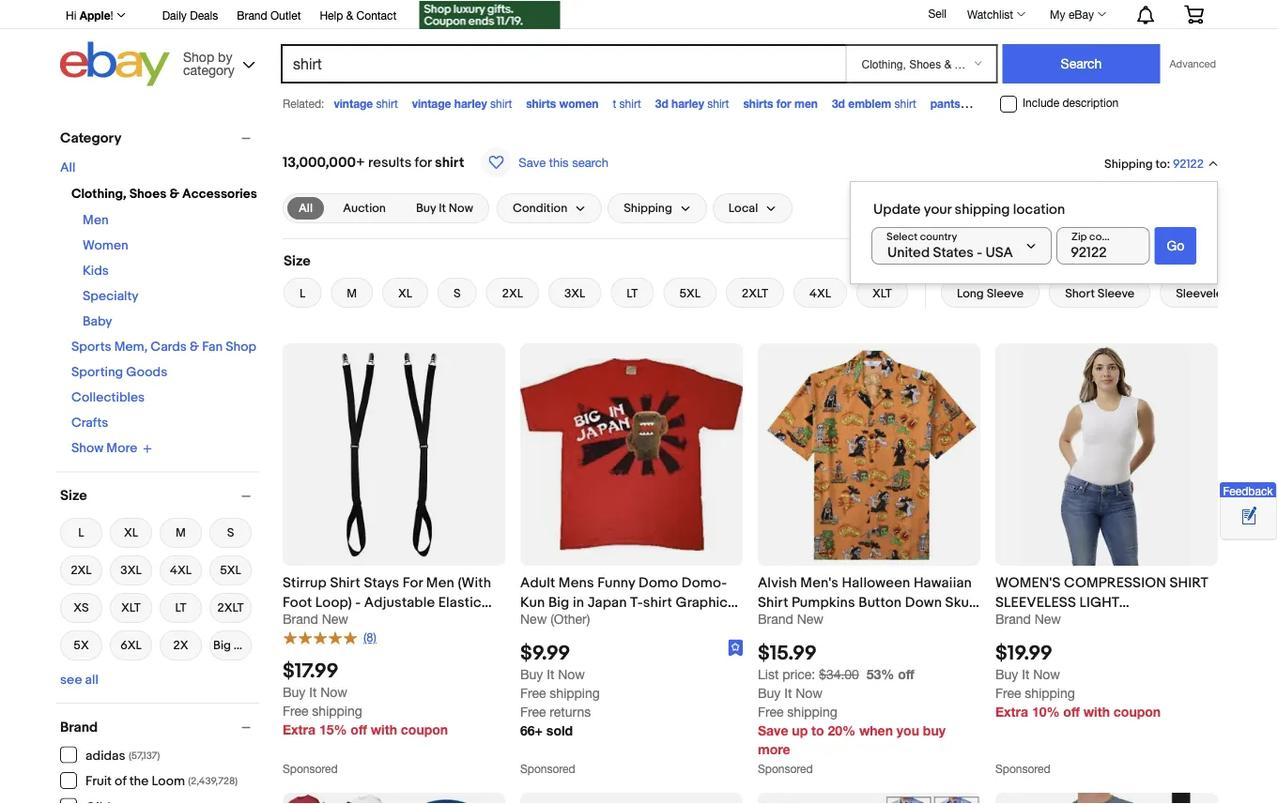 Task type: vqa. For each thing, say whether or not it's contained in the screenshot.
the left 'full'
no



Task type: describe. For each thing, give the bounding box(es) containing it.
sports mem, cards & fan shop link
[[71, 340, 256, 355]]

buy right auction
[[416, 201, 436, 216]]

women's
[[996, 575, 1061, 592]]

1 vertical spatial m
[[176, 526, 186, 540]]

new (other)
[[520, 612, 590, 627]]

champion t425 men crew neck short sleeves t-shirt s,m,l,xl,2xl image
[[284, 794, 504, 805]]

(8)
[[363, 631, 377, 645]]

53%
[[867, 667, 894, 683]]

new for women's
[[1035, 612, 1061, 627]]

for inside main content
[[415, 154, 432, 171]]

results
[[368, 154, 412, 171]]

0 horizontal spatial 4xl link
[[160, 554, 202, 588]]

0 vertical spatial l link
[[284, 278, 321, 308]]

$15.99
[[758, 642, 817, 666]]

$19.99
[[996, 642, 1053, 666]]

buy
[[923, 724, 946, 739]]

1 horizontal spatial all
[[299, 201, 313, 216]]

up
[[792, 724, 808, 739]]

0 horizontal spatial 2xl link
[[60, 554, 102, 588]]

my ebay
[[1050, 8, 1094, 21]]

shipping inside $17.99 buy it now free shipping extra 15% off with coupon
[[312, 704, 362, 719]]

see
[[60, 672, 82, 688]]

pants
[[930, 97, 960, 110]]

mem,
[[114, 340, 148, 355]]

save inside button
[[519, 155, 546, 170]]

extra for $17.99
[[283, 723, 316, 738]]

now inside $17.99 buy it now free shipping extra 15% off with coupon
[[320, 685, 347, 701]]

92122
[[1173, 157, 1204, 172]]

lt for bottommost lt link
[[175, 601, 186, 616]]

-
[[355, 595, 361, 612]]

sleeve for long sleeve
[[987, 286, 1024, 301]]

Zip code text field
[[1057, 227, 1150, 265]]

shirts for shirts for men
[[743, 97, 773, 110]]

harley for 3d
[[672, 97, 704, 110]]

buy inside $19.99 buy it now free shipping extra 10% off with coupon
[[996, 667, 1018, 683]]

0 vertical spatial 5xl link
[[663, 278, 717, 308]]

adult mens funny domo domo- kun big in japan t-shirt graphic tee link
[[520, 574, 743, 632]]

5xl for topmost "5xl" link
[[679, 286, 701, 301]]

& inside sports mem, cards & fan shop sporting goods collectibles crafts
[[190, 340, 199, 355]]

1 horizontal spatial m
[[347, 286, 357, 301]]

sports mem, cards & fan shop sporting goods collectibles crafts
[[71, 340, 256, 432]]

big 2x link
[[209, 629, 252, 663]]

(57,137)
[[129, 750, 160, 763]]

to inside shipping to : 92122
[[1156, 157, 1167, 171]]

domo-
[[682, 575, 727, 592]]

sporting
[[71, 365, 123, 381]]

fan
[[202, 340, 223, 355]]

0 horizontal spatial s link
[[209, 517, 252, 550]]

foot
[[283, 595, 312, 612]]

lt for lt link to the top
[[627, 286, 638, 301]]

off inside $15.99 list price: $34.00 53% off buy it now free shipping save up to 20% when you buy more
[[898, 667, 914, 683]]

0 horizontal spatial 3xl
[[121, 564, 142, 578]]

japan
[[588, 595, 627, 612]]

auction
[[343, 201, 386, 216]]

l for left l link
[[78, 526, 84, 540]]

it inside "buy it now free shipping free returns 66+ sold"
[[547, 667, 554, 683]]

1 vertical spatial compression
[[996, 615, 1098, 632]]

0 horizontal spatial sleeve
[[941, 253, 984, 270]]

domo
[[639, 575, 678, 592]]

brand new for $15.99
[[758, 612, 824, 627]]

outlet
[[270, 8, 301, 22]]

brand button
[[60, 719, 259, 736]]

1 2x from the left
[[173, 639, 188, 653]]

& inside account navigation
[[346, 8, 353, 22]]

search
[[572, 155, 609, 170]]

All selected text field
[[299, 200, 313, 217]]

1 vertical spatial all link
[[287, 197, 324, 220]]

0 vertical spatial 4xl
[[810, 286, 831, 301]]

clothing,
[[71, 186, 126, 202]]

harley for vintage
[[454, 97, 487, 110]]

show
[[71, 441, 103, 457]]

free inside $17.99 buy it now free shipping extra 15% off with coupon
[[283, 704, 309, 719]]

short sleeve link
[[1049, 278, 1151, 308]]

0 vertical spatial s
[[454, 286, 461, 301]]

skull
[[945, 595, 977, 612]]

alvish men's halloween hawaiian shirt pumpkins button down skull horror shirts image
[[760, 344, 978, 566]]

0 vertical spatial m link
[[331, 278, 373, 308]]

brand outlet
[[237, 8, 301, 22]]

now inside $15.99 list price: $34.00 53% off buy it now free shipping save up to 20% when you buy more
[[796, 686, 823, 702]]

buy inside $17.99 buy it now free shipping extra 15% off with coupon
[[283, 685, 306, 701]]

brand for alvish men's halloween hawaiian shirt pumpkins button down skull horror shirts
[[758, 612, 793, 627]]

men's
[[800, 575, 839, 592]]

men inside stirrup shirt stays for men (with foot loop) - adjustable elastic shirt stay
[[426, 575, 454, 592]]

the
[[129, 774, 149, 790]]

it inside $19.99 buy it now free shipping extra 10% off with coupon
[[1022, 667, 1030, 683]]

it right auction
[[439, 201, 446, 216]]

main content containing $9.99
[[275, 120, 1252, 805]]

accessories
[[182, 186, 257, 202]]

adjustable
[[364, 595, 435, 612]]

sleeve length
[[941, 253, 1032, 270]]

help & contact
[[320, 8, 397, 22]]

+
[[356, 154, 365, 171]]

when
[[859, 724, 893, 739]]

new for alvish
[[797, 612, 824, 627]]

daily deals
[[162, 8, 218, 22]]

hawaiian
[[914, 575, 972, 592]]

3d for 3d harley shirt
[[655, 97, 668, 110]]

specialty
[[83, 289, 139, 305]]

brand for stirrup shirt stays for men (with foot loop) - adjustable elastic shirt stay
[[283, 612, 318, 627]]

account navigation
[[60, 0, 1218, 31]]

0 vertical spatial 2xl link
[[486, 278, 539, 308]]

0 vertical spatial xl link
[[382, 278, 428, 308]]

collectibles link
[[71, 390, 145, 406]]

men's body shaper toning t-shirt ultra durable vest compression slim underwear image
[[758, 794, 981, 805]]

0 horizontal spatial xl link
[[110, 517, 152, 550]]

clothing, shoes & accessories
[[71, 186, 257, 202]]

women's compression shirt sleeveless light compression made usa image
[[1023, 344, 1190, 566]]

shirts for men
[[743, 97, 818, 110]]

banner containing sell
[[60, 0, 1218, 91]]

get the coupon image
[[419, 1, 560, 29]]

baby
[[83, 314, 112, 330]]

0 vertical spatial compression
[[1064, 575, 1166, 592]]

watchlist
[[967, 8, 1013, 21]]

1 horizontal spatial 2xlt link
[[726, 278, 784, 308]]

5xl for the bottommost "5xl" link
[[220, 564, 241, 578]]

buy it now free shipping free returns 66+ sold
[[520, 667, 600, 739]]

1 horizontal spatial shirt
[[330, 575, 361, 592]]

1 vertical spatial 5xl link
[[209, 554, 252, 588]]

shirt left the shirts women
[[490, 97, 512, 110]]

1 horizontal spatial for
[[776, 97, 791, 110]]

pants link
[[930, 95, 974, 110]]

made
[[1101, 615, 1141, 632]]

tee
[[520, 615, 544, 632]]

shoes
[[129, 186, 167, 202]]

help & contact link
[[320, 6, 397, 26]]

1 vertical spatial 2xlt link
[[209, 592, 252, 625]]

1 vertical spatial size
[[60, 488, 87, 505]]

2 vertical spatial shirt
[[283, 615, 313, 632]]

shop
[[226, 340, 256, 355]]

stirrup shirt stays for men (with foot loop) - adjustable elastic shirt stay image
[[283, 344, 505, 566]]

coupon for $19.99
[[1114, 705, 1161, 721]]

0 vertical spatial lt link
[[611, 278, 654, 308]]

stirrup shirt stays for men (with foot loop) - adjustable elastic shirt stay heading
[[283, 575, 492, 632]]

1 vertical spatial s
[[227, 526, 234, 540]]

xs link
[[60, 592, 102, 625]]

of
[[115, 774, 126, 790]]

emblem
[[848, 97, 892, 110]]

$9.99
[[520, 642, 571, 666]]

2x link
[[160, 629, 202, 663]]

2xlt for bottom 2xlt link
[[217, 601, 244, 616]]

returns
[[550, 705, 591, 721]]

buy inside "buy it now free shipping free returns 66+ sold"
[[520, 667, 543, 683]]

sporting goods link
[[71, 365, 167, 381]]

shirt right "t"
[[619, 97, 641, 110]]

this
[[549, 155, 569, 170]]

price:
[[783, 667, 815, 683]]

specialty link
[[83, 289, 139, 305]]

now inside $19.99 buy it now free shipping extra 10% off with coupon
[[1033, 667, 1060, 683]]

men women kids specialty baby
[[83, 213, 139, 330]]

horror
[[758, 615, 800, 632]]

fruit of the loom (2,439,728)
[[85, 774, 238, 790]]

shirts women
[[526, 97, 599, 110]]

20%
[[828, 724, 856, 739]]

dress
[[975, 97, 1004, 110]]

button
[[859, 595, 902, 612]]



Task type: locate. For each thing, give the bounding box(es) containing it.
polo ralph lauren men's classic fit  new with tag crewneck t-shirt image
[[520, 794, 743, 805]]

4 new from the left
[[1035, 612, 1061, 627]]

1 horizontal spatial with
[[1084, 705, 1110, 721]]

men down clothing,
[[83, 213, 109, 229]]

shirt up loop)
[[330, 575, 361, 592]]

2 horizontal spatial brand new
[[996, 612, 1061, 627]]

help
[[320, 8, 343, 22]]

1 vertical spatial m link
[[160, 517, 202, 550]]

to left 92122 on the top of the page
[[1156, 157, 1167, 171]]

:
[[1167, 157, 1170, 171]]

0 vertical spatial off
[[898, 667, 914, 683]]

xl for leftmost 'xl' link
[[124, 526, 138, 540]]

0 vertical spatial xlt
[[873, 286, 892, 301]]

xlt link down update
[[857, 278, 908, 308]]

5xl
[[679, 286, 701, 301], [220, 564, 241, 578]]

shipping up 15%
[[312, 704, 362, 719]]

shirt down foot
[[283, 615, 313, 632]]

buy it now
[[416, 201, 473, 216]]

xl inside main content
[[398, 286, 412, 301]]

coupon inside $17.99 buy it now free shipping extra 15% off with coupon
[[401, 723, 448, 738]]

m down size dropdown button
[[176, 526, 186, 540]]

description
[[1063, 96, 1119, 110]]

compression up light
[[1064, 575, 1166, 592]]

all down category
[[60, 160, 76, 176]]

shirt inside alvish men's halloween hawaiian shirt pumpkins button down skull horror shirts
[[758, 595, 788, 612]]

women's compression shirt sleeveless light compression made usa link
[[996, 574, 1218, 632]]

2xl for the top the 2xl link
[[502, 286, 523, 301]]

1 horizontal spatial 5xl
[[679, 286, 701, 301]]

0 horizontal spatial m link
[[160, 517, 202, 550]]

more
[[106, 441, 137, 457]]

0 vertical spatial 2xl
[[502, 286, 523, 301]]

0 horizontal spatial harley
[[454, 97, 487, 110]]

1 vertical spatial to
[[812, 724, 824, 739]]

xl down buy it now link
[[398, 286, 412, 301]]

1 horizontal spatial to
[[1156, 157, 1167, 171]]

all
[[85, 672, 99, 688]]

0 horizontal spatial extra
[[283, 723, 316, 738]]

big inside big 2x link
[[213, 639, 231, 653]]

shipping up returns
[[550, 686, 600, 702]]

0 horizontal spatial save
[[519, 155, 546, 170]]

compression
[[1064, 575, 1166, 592], [996, 615, 1098, 632]]

category
[[60, 130, 121, 147]]

it down $19.99
[[1022, 667, 1030, 683]]

xl down size dropdown button
[[124, 526, 138, 540]]

3d
[[655, 97, 668, 110], [832, 97, 845, 110]]

1 horizontal spatial l link
[[284, 278, 321, 308]]

save inside $15.99 list price: $34.00 53% off buy it now free shipping save up to 20% when you buy more
[[758, 724, 788, 739]]

show more
[[71, 441, 137, 457]]

size button
[[60, 488, 259, 505]]

2 harley from the left
[[672, 97, 704, 110]]

short sleeve
[[1065, 286, 1135, 301]]

long
[[957, 286, 984, 301]]

save this search button
[[476, 147, 614, 178]]

down
[[905, 595, 942, 612]]

1 vertical spatial &
[[169, 186, 179, 202]]

shipping up the 10%
[[1025, 686, 1075, 702]]

0 vertical spatial with
[[1084, 705, 1110, 721]]

shipping right the your
[[955, 201, 1010, 218]]

1 vertical spatial off
[[1063, 705, 1080, 721]]

sell link
[[920, 7, 955, 20]]

adult mens funny domo domo- kun big in japan t-shirt graphic tee heading
[[520, 575, 738, 632]]

with for $17.99
[[371, 723, 397, 738]]

l link down all selected "text box"
[[284, 278, 321, 308]]

new for stirrup
[[322, 612, 348, 627]]

0 horizontal spatial 3xl link
[[110, 554, 152, 588]]

all down 13,000,000
[[299, 201, 313, 216]]

5x link
[[60, 629, 102, 663]]

xl
[[398, 286, 412, 301], [124, 526, 138, 540]]

brand up $19.99
[[996, 612, 1031, 627]]

shipping inside "buy it now free shipping free returns 66+ sold"
[[550, 686, 600, 702]]

& left fan
[[190, 340, 199, 355]]

shorts
[[1050, 97, 1084, 110]]

1 vertical spatial 3xl
[[121, 564, 142, 578]]

1 horizontal spatial lt link
[[611, 278, 654, 308]]

shirt up results at top
[[376, 97, 398, 110]]

l link up xs
[[60, 517, 102, 550]]

extra inside $17.99 buy it now free shipping extra 15% off with coupon
[[283, 723, 316, 738]]

1 horizontal spatial xl link
[[382, 278, 428, 308]]

graphic
[[676, 595, 728, 612]]

1 vertical spatial coupon
[[401, 723, 448, 738]]

vintage right related:
[[334, 97, 373, 110]]

banner
[[60, 0, 1218, 91]]

vintage right vintage shirt
[[412, 97, 451, 110]]

0 vertical spatial 3xl link
[[548, 278, 601, 308]]

s down size dropdown button
[[227, 526, 234, 540]]

with for $19.99
[[1084, 705, 1110, 721]]

big right the 2x link
[[213, 639, 231, 653]]

it
[[439, 201, 446, 216], [547, 667, 554, 683], [1022, 667, 1030, 683], [309, 685, 317, 701], [784, 686, 792, 702]]

sleeve up long
[[941, 253, 984, 270]]

brand new up $15.99
[[758, 612, 824, 627]]

brand
[[237, 8, 267, 22], [283, 612, 318, 627], [758, 612, 793, 627], [996, 612, 1031, 627], [60, 719, 98, 736]]

elastic
[[438, 595, 482, 612]]

0 horizontal spatial 2x
[[173, 639, 188, 653]]

1 shirts from the left
[[526, 97, 556, 110]]

brand new up (8) link
[[283, 612, 348, 627]]

size
[[284, 253, 311, 270], [60, 488, 87, 505]]

m down auction
[[347, 286, 357, 301]]

off inside $19.99 buy it now free shipping extra 10% off with coupon
[[1063, 705, 1080, 721]]

loom
[[152, 774, 185, 790]]

shipping to : 92122
[[1105, 157, 1204, 172]]

length
[[987, 253, 1032, 270]]

extra left the 10%
[[996, 705, 1028, 721]]

save
[[519, 155, 546, 170], [758, 724, 788, 739]]

1 horizontal spatial xl
[[398, 286, 412, 301]]

sports
[[71, 340, 111, 355]]

buy down list
[[758, 686, 781, 702]]

0 vertical spatial for
[[776, 97, 791, 110]]

2 vertical spatial off
[[351, 723, 367, 738]]

harley right t shirt
[[672, 97, 704, 110]]

off for $19.99
[[1063, 705, 1080, 721]]

1 horizontal spatial xlt link
[[857, 278, 908, 308]]

buy down $17.99
[[283, 685, 306, 701]]

with
[[1084, 705, 1110, 721], [371, 723, 397, 738]]

1 vertical spatial shirt
[[758, 595, 788, 612]]

0 horizontal spatial coupon
[[401, 723, 448, 738]]

3d harley shirt
[[655, 97, 729, 110]]

to right up
[[812, 724, 824, 739]]

1 horizontal spatial shirts
[[743, 97, 773, 110]]

brand left outlet
[[237, 8, 267, 22]]

sleeve for short sleeve
[[1098, 286, 1135, 301]]

to inside $15.99 list price: $34.00 53% off buy it now free shipping save up to 20% when you buy more
[[812, 724, 824, 739]]

adult mens funny domo domo-kun big in japan t-shirt graphic tee image
[[520, 359, 743, 551]]

1 horizontal spatial xlt
[[873, 286, 892, 301]]

t
[[613, 97, 616, 110]]

0 horizontal spatial all
[[60, 160, 76, 176]]

3d for 3d emblem shirt
[[832, 97, 845, 110]]

shirt right emblem
[[895, 97, 916, 110]]

brand new for $19.99
[[996, 612, 1061, 627]]

0 vertical spatial 5xl
[[679, 286, 701, 301]]

brand down alvish
[[758, 612, 793, 627]]

off inside $17.99 buy it now free shipping extra 15% off with coupon
[[351, 723, 367, 738]]

1 vertical spatial xl
[[124, 526, 138, 540]]

3 brand new from the left
[[996, 612, 1061, 627]]

& right 'help'
[[346, 8, 353, 22]]

coupon up champion t425 men crew neck short sleeves t-shirt s,m,l,xl,2xl image
[[401, 723, 448, 738]]

0 horizontal spatial xlt link
[[110, 592, 152, 625]]

main content
[[275, 120, 1252, 805]]

brand inside brand outlet link
[[237, 8, 267, 22]]

brand up (8) link
[[283, 612, 318, 627]]

sleeveless
[[1176, 286, 1235, 301]]

0 horizontal spatial 5xl
[[220, 564, 241, 578]]

alvish men's halloween hawaiian shirt pumpkins button down skull horror shirts
[[758, 575, 977, 632]]

0 vertical spatial s link
[[438, 278, 477, 308]]

more
[[758, 743, 790, 758]]

ebay
[[1069, 8, 1094, 21]]

big left in
[[548, 595, 570, 612]]

free inside $15.99 list price: $34.00 53% off buy it now free shipping save up to 20% when you buy more
[[758, 705, 784, 721]]

men inside men women kids specialty baby
[[83, 213, 109, 229]]

shirts
[[803, 615, 841, 632]]

watchlist link
[[957, 3, 1034, 25]]

with right 15%
[[371, 723, 397, 738]]

sleeveless
[[996, 595, 1076, 612]]

3 new from the left
[[797, 612, 824, 627]]

include
[[1023, 96, 1060, 110]]

5x
[[74, 639, 89, 653]]

shipping
[[955, 201, 1010, 218], [550, 686, 600, 702], [1025, 686, 1075, 702], [312, 704, 362, 719], [787, 705, 838, 721]]

related:
[[283, 97, 324, 110]]

& right 'shoes' on the top of page
[[169, 186, 179, 202]]

men
[[83, 213, 109, 229], [426, 575, 454, 592]]

see all
[[60, 672, 99, 688]]

sold
[[546, 724, 573, 739]]

xl for 'xl' link to the top
[[398, 286, 412, 301]]

1 horizontal spatial 4xl link
[[794, 278, 847, 308]]

1 horizontal spatial 3xl
[[564, 286, 585, 301]]

stay
[[317, 615, 345, 632]]

sleeve down length
[[987, 286, 1024, 301]]

0 vertical spatial 3xl
[[564, 286, 585, 301]]

coupon down made
[[1114, 705, 1161, 721]]

long sleeve
[[957, 286, 1024, 301]]

buy down $19.99
[[996, 667, 1018, 683]]

all link down 13,000,000
[[287, 197, 324, 220]]

1 horizontal spatial 3d
[[832, 97, 845, 110]]

1 vertical spatial 2xl
[[71, 564, 92, 578]]

0 horizontal spatial &
[[169, 186, 179, 202]]

1 vertical spatial xlt link
[[110, 592, 152, 625]]

1 vertical spatial big
[[213, 639, 231, 653]]

1 vertical spatial all
[[299, 201, 313, 216]]

1 horizontal spatial size
[[284, 253, 311, 270]]

xlt for right xlt link
[[873, 286, 892, 301]]

2 new from the left
[[520, 612, 547, 627]]

save left this
[[519, 155, 546, 170]]

it down $17.99
[[309, 685, 317, 701]]

0 vertical spatial lt
[[627, 286, 638, 301]]

vintage for vintage shirt
[[334, 97, 373, 110]]

buy inside $15.99 list price: $34.00 53% off buy it now free shipping save up to 20% when you buy more
[[758, 686, 781, 702]]

0 horizontal spatial vintage
[[334, 97, 373, 110]]

big 2x
[[213, 639, 249, 653]]

coupon for $17.99
[[401, 723, 448, 738]]

shirt
[[376, 97, 398, 110], [490, 97, 512, 110], [619, 97, 641, 110], [707, 97, 729, 110], [895, 97, 916, 110], [435, 154, 464, 171], [643, 595, 672, 612]]

women
[[559, 97, 599, 110]]

shirt down domo
[[643, 595, 672, 612]]

big inside adult mens funny domo domo- kun big in japan t-shirt graphic tee
[[548, 595, 570, 612]]

1 vertical spatial extra
[[283, 723, 316, 738]]

usa
[[1144, 615, 1172, 632]]

s link
[[438, 278, 477, 308], [209, 517, 252, 550]]

0 vertical spatial all link
[[60, 160, 76, 176]]

extra inside $19.99 buy it now free shipping extra 10% off with coupon
[[996, 705, 1028, 721]]

free inside $19.99 buy it now free shipping extra 10% off with coupon
[[996, 686, 1021, 702]]

extra left 15%
[[283, 723, 316, 738]]

sleeve right short
[[1098, 286, 1135, 301]]

m link down size dropdown button
[[160, 517, 202, 550]]

brand new up $19.99
[[996, 612, 1061, 627]]

alvish men's halloween hawaiian shirt pumpkins button down skull horror shirts heading
[[758, 575, 979, 632]]

top link
[[1018, 97, 1036, 110]]

new down adult
[[520, 612, 547, 627]]

off for $17.99
[[351, 723, 367, 738]]

1 new from the left
[[322, 612, 348, 627]]

1 brand new from the left
[[283, 612, 348, 627]]

xl link down buy it now
[[382, 278, 428, 308]]

shirts left men
[[743, 97, 773, 110]]

your shopping cart image
[[1183, 5, 1205, 24]]

0 horizontal spatial off
[[351, 723, 367, 738]]

it down price:
[[784, 686, 792, 702]]

with inside $17.99 buy it now free shipping extra 15% off with coupon
[[371, 723, 397, 738]]

shipping inside $15.99 list price: $34.00 53% off buy it now free shipping save up to 20% when you buy more
[[787, 705, 838, 721]]

0 horizontal spatial shirts
[[526, 97, 556, 110]]

1 harley from the left
[[454, 97, 487, 110]]

1 horizontal spatial off
[[898, 667, 914, 683]]

xs
[[74, 601, 89, 616]]

for left men
[[776, 97, 791, 110]]

None text field
[[758, 667, 859, 683]]

adult mens funny domo domo- kun big in japan t-shirt graphic tee
[[520, 575, 728, 632]]

new up (8) link
[[322, 612, 348, 627]]

new down "men's"
[[797, 612, 824, 627]]

1 vertical spatial 2xlt
[[217, 601, 244, 616]]

2x right the 2x link
[[234, 639, 249, 653]]

coupon inside $19.99 buy it now free shipping extra 10% off with coupon
[[1114, 705, 1161, 721]]

l down all selected "text box"
[[300, 286, 305, 301]]

0 vertical spatial size
[[284, 253, 311, 270]]

0 horizontal spatial 2xlt
[[217, 601, 244, 616]]

it inside $15.99 list price: $34.00 53% off buy it now free shipping save up to 20% when you buy more
[[784, 686, 792, 702]]

shirt left shirts for men
[[707, 97, 729, 110]]

now inside "buy it now free shipping free returns 66+ sold"
[[558, 667, 585, 683]]

off right 15%
[[351, 723, 367, 738]]

6xl link
[[110, 629, 152, 663]]

brand up "adidas"
[[60, 719, 98, 736]]

for
[[403, 575, 423, 592]]

$17.99
[[283, 659, 339, 684]]

2xl link
[[486, 278, 539, 308], [60, 554, 102, 588]]

xl link down size dropdown button
[[110, 517, 152, 550]]

2 2x from the left
[[234, 639, 249, 653]]

None submit
[[1003, 44, 1160, 84], [1155, 227, 1197, 265], [1003, 44, 1160, 84], [1155, 227, 1197, 265]]

1 vertical spatial with
[[371, 723, 397, 738]]

stirrup shirt stays for men (with foot loop) - adjustable elastic shirt stay link
[[283, 574, 505, 632]]

new down women's
[[1035, 612, 1061, 627]]

with inside $19.99 buy it now free shipping extra 10% off with coupon
[[1084, 705, 1110, 721]]

1 horizontal spatial 4xl
[[810, 286, 831, 301]]

women link
[[83, 238, 128, 254]]

s link down size dropdown button
[[209, 517, 252, 550]]

0 horizontal spatial l link
[[60, 517, 102, 550]]

2xl inside main content
[[502, 286, 523, 301]]

brand for women's compression shirt sleeveless light compression made usa
[[996, 612, 1031, 627]]

shirts left women on the left of page
[[526, 97, 556, 110]]

true classic men's t-shirt short sleeve, athletic cut, crew neck basic tee shirt image
[[1023, 794, 1190, 805]]

0 horizontal spatial brand new
[[283, 612, 348, 627]]

1 horizontal spatial 2xl
[[502, 286, 523, 301]]

2x right "6xl"
[[173, 639, 188, 653]]

xlt up "6xl"
[[121, 601, 141, 616]]

xlt link up "6xl"
[[110, 592, 152, 625]]

it down $9.99 at the left bottom of page
[[547, 667, 554, 683]]

1 vertical spatial l
[[78, 526, 84, 540]]

long sleeve link
[[941, 278, 1040, 308]]

it inside $17.99 buy it now free shipping extra 15% off with coupon
[[309, 685, 317, 701]]

buy down $9.99 at the left bottom of page
[[520, 667, 543, 683]]

2 horizontal spatial &
[[346, 8, 353, 22]]

off right 53%
[[898, 667, 914, 683]]

1 horizontal spatial sleeve
[[987, 286, 1024, 301]]

shipping
[[1105, 157, 1153, 171]]

1 horizontal spatial extra
[[996, 705, 1028, 721]]

0 horizontal spatial with
[[371, 723, 397, 738]]

2 vintage from the left
[[412, 97, 451, 110]]

women's compression shirt sleeveless light compression made usa
[[996, 575, 1208, 632]]

l up xs
[[78, 526, 84, 540]]

shirt
[[1170, 575, 1208, 592]]

t shirt
[[613, 97, 641, 110]]

0 vertical spatial 4xl link
[[794, 278, 847, 308]]

lt inside main content
[[627, 286, 638, 301]]

0 horizontal spatial big
[[213, 639, 231, 653]]

0 vertical spatial 2xlt
[[742, 286, 768, 301]]

1 horizontal spatial 5xl link
[[663, 278, 717, 308]]

1 vertical spatial lt link
[[160, 592, 202, 625]]

shirt inside adult mens funny domo domo- kun big in japan t-shirt graphic tee
[[643, 595, 672, 612]]

1 horizontal spatial men
[[426, 575, 454, 592]]

shipping up up
[[787, 705, 838, 721]]

extra for $19.99
[[996, 705, 1028, 721]]

free
[[520, 686, 546, 702], [996, 686, 1021, 702], [283, 704, 309, 719], [520, 705, 546, 721], [758, 705, 784, 721]]

5xl link
[[663, 278, 717, 308], [209, 554, 252, 588]]

shirt up buy it now link
[[435, 154, 464, 171]]

0 vertical spatial extra
[[996, 705, 1028, 721]]

2 3d from the left
[[832, 97, 845, 110]]

0 vertical spatial xlt link
[[857, 278, 908, 308]]

for right results at top
[[415, 154, 432, 171]]

2x
[[173, 639, 188, 653], [234, 639, 249, 653]]

shirts for shirts women
[[526, 97, 556, 110]]

women's compression shirt sleeveless light compression made usa heading
[[996, 575, 1208, 632]]

l for the topmost l link
[[300, 286, 305, 301]]

m link down auction
[[331, 278, 373, 308]]

xlt down update
[[873, 286, 892, 301]]

my ebay link
[[1040, 3, 1115, 25]]

1 vertical spatial 3xl link
[[110, 554, 152, 588]]

1 vertical spatial 5xl
[[220, 564, 241, 578]]

your
[[924, 201, 952, 218]]

0 vertical spatial &
[[346, 8, 353, 22]]

off right the 10%
[[1063, 705, 1080, 721]]

1 vintage from the left
[[334, 97, 373, 110]]

shipping inside $19.99 buy it now free shipping extra 10% off with coupon
[[1025, 686, 1075, 702]]

1 horizontal spatial big
[[548, 595, 570, 612]]

save up more
[[758, 724, 788, 739]]

mens
[[559, 575, 594, 592]]

1 vertical spatial 4xl
[[170, 564, 192, 578]]

1 vertical spatial for
[[415, 154, 432, 171]]

harley down get the coupon image
[[454, 97, 487, 110]]

xlt for xlt link to the bottom
[[121, 601, 141, 616]]

harley
[[454, 97, 487, 110], [672, 97, 704, 110]]

collectibles
[[71, 390, 145, 406]]

13,000,000 + results for shirt
[[283, 154, 464, 171]]

1 vertical spatial l link
[[60, 517, 102, 550]]

1 horizontal spatial s link
[[438, 278, 477, 308]]

2xl for left the 2xl link
[[71, 564, 92, 578]]

1 horizontal spatial brand new
[[758, 612, 824, 627]]

compression down sleeveless
[[996, 615, 1098, 632]]

in
[[573, 595, 584, 612]]

2xl
[[502, 286, 523, 301], [71, 564, 92, 578]]

men right for
[[426, 575, 454, 592]]

2 shirts from the left
[[743, 97, 773, 110]]

stirrup shirt stays for men (with foot loop) - adjustable elastic shirt stay
[[283, 575, 491, 632]]

2 horizontal spatial off
[[1063, 705, 1080, 721]]

none text field containing list price:
[[758, 667, 859, 683]]

2xlt for rightmost 2xlt link
[[742, 286, 768, 301]]

size down show
[[60, 488, 87, 505]]

1 horizontal spatial m link
[[331, 278, 373, 308]]

0 vertical spatial to
[[1156, 157, 1167, 171]]

2 brand new from the left
[[758, 612, 824, 627]]

4xl link
[[794, 278, 847, 308], [160, 554, 202, 588]]

size down all selected "text box"
[[284, 253, 311, 270]]

s down buy it now
[[454, 286, 461, 301]]

my
[[1050, 8, 1066, 21]]

2 horizontal spatial sleeve
[[1098, 286, 1135, 301]]

with right the 10%
[[1084, 705, 1110, 721]]

2x inside big 2x link
[[234, 639, 249, 653]]

1 3d from the left
[[655, 97, 668, 110]]

3d right t shirt
[[655, 97, 668, 110]]

3xl link
[[548, 278, 601, 308], [110, 554, 152, 588]]

0 horizontal spatial 2xlt link
[[209, 592, 252, 625]]

s link down buy it now
[[438, 278, 477, 308]]

3d left emblem
[[832, 97, 845, 110]]

all link down category
[[60, 160, 76, 176]]

0 vertical spatial save
[[519, 155, 546, 170]]

vintage shirt
[[334, 97, 398, 110]]

shirt down alvish
[[758, 595, 788, 612]]

vintage for vintage harley shirt
[[412, 97, 451, 110]]

2 vertical spatial &
[[190, 340, 199, 355]]



